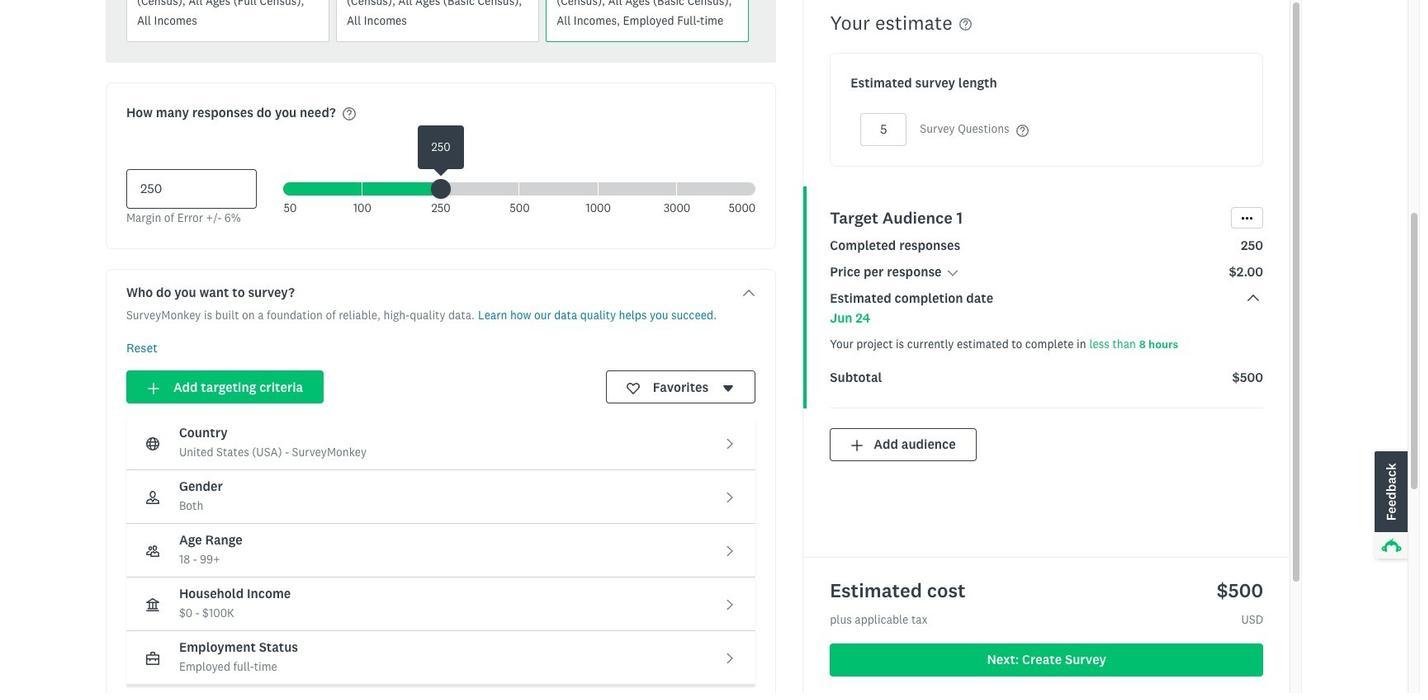 Task type: describe. For each thing, give the bounding box(es) containing it.
help image
[[343, 107, 356, 120]]

gender image
[[146, 492, 159, 505]]

2 age range image from the top
[[146, 546, 159, 558]]

expand the detail menu for your panel named "target audience 1" image
[[1242, 213, 1253, 224]]

survey length text field
[[861, 113, 907, 146]]



Task type: vqa. For each thing, say whether or not it's contained in the screenshot.
left Products Icon
no



Task type: locate. For each thing, give the bounding box(es) containing it.
sm audience accordion30 image
[[743, 290, 755, 297]]

1 horizontal spatial help image
[[1016, 124, 1029, 137]]

expand cost details for your panel named "target audience 1" image
[[947, 268, 958, 279]]

age range image
[[146, 545, 159, 558], [146, 546, 159, 558]]

0 horizontal spatial help image
[[959, 18, 972, 30]]

household income image
[[146, 599, 159, 612]]

help image
[[959, 18, 972, 30], [1016, 124, 1029, 137]]

collapse image
[[1247, 291, 1260, 305], [1248, 295, 1259, 301]]

sm audience accordion30 image
[[743, 287, 756, 300]]

1 age range image from the top
[[146, 545, 159, 558]]

household income image
[[146, 599, 159, 612]]

gender image
[[146, 492, 159, 505]]

employment image
[[146, 653, 159, 666], [146, 653, 159, 666]]

1 vertical spatial help image
[[1016, 124, 1029, 137]]

0 vertical spatial help image
[[959, 18, 972, 30]]

country image
[[146, 438, 159, 451]]

add audience image
[[851, 440, 864, 453], [852, 441, 863, 452]]

None text field
[[126, 169, 257, 209]]



